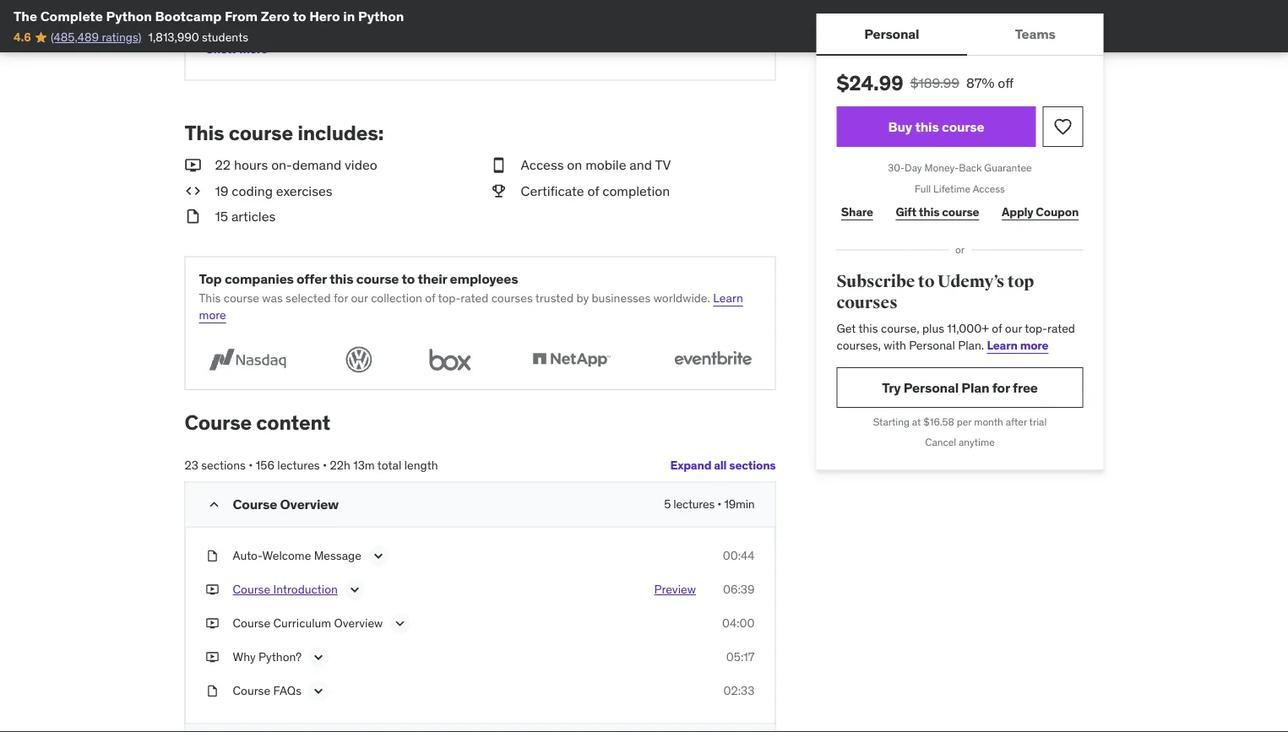 Task type: vqa. For each thing, say whether or not it's contained in the screenshot.
87%
yes



Task type: locate. For each thing, give the bounding box(es) containing it.
for
[[334, 291, 348, 306], [992, 379, 1010, 396]]

show lecture description image right faqs
[[310, 683, 327, 700]]

course up hours
[[229, 120, 293, 146]]

small image left on
[[490, 156, 507, 175]]

for left "free"
[[992, 379, 1010, 396]]

python up ratings)
[[106, 7, 152, 24]]

of
[[587, 182, 599, 199], [425, 291, 435, 306], [992, 321, 1002, 336]]

why
[[233, 650, 256, 665]]

15 articles
[[215, 207, 276, 225]]

19
[[215, 182, 228, 199]]

and
[[630, 156, 652, 173]]

1 horizontal spatial sections
[[729, 457, 776, 472]]

1 vertical spatial learn more
[[987, 338, 1048, 353]]

netapp image
[[523, 344, 620, 376]]

anytime
[[959, 436, 995, 449]]

06:39
[[723, 582, 755, 597]]

mobile
[[585, 156, 626, 173]]

0 horizontal spatial for
[[334, 291, 348, 306]]

our inside the get this course, plus 11,000+ of our top-rated courses, with personal plan.
[[1005, 321, 1022, 336]]

course up 23
[[185, 410, 252, 435]]

show lecture description image for course faqs
[[310, 683, 327, 700]]

show lecture description image
[[370, 548, 387, 565], [310, 649, 327, 666], [310, 683, 327, 700]]

small image left 15
[[185, 207, 201, 226]]

course down why
[[233, 683, 270, 699]]

0 horizontal spatial of
[[425, 291, 435, 306]]

lectures right 5
[[673, 497, 715, 512]]

0 horizontal spatial more
[[199, 307, 226, 323]]

learn more for subscribe to udemy's top courses
[[987, 338, 1048, 353]]

1 vertical spatial personal
[[909, 338, 955, 353]]

0 horizontal spatial rated
[[461, 291, 488, 306]]

course for course faqs
[[233, 683, 270, 699]]

4.6
[[14, 29, 31, 45]]

show lecture description image for 04:00
[[391, 615, 408, 632]]

04:00
[[722, 616, 755, 631]]

show lecture description image down course curriculum overview
[[310, 649, 327, 666]]

1 vertical spatial show lecture description image
[[310, 649, 327, 666]]

2 vertical spatial small image
[[206, 496, 223, 513]]

this up 22
[[185, 120, 224, 146]]

personal
[[864, 25, 919, 42], [909, 338, 955, 353], [904, 379, 959, 396]]

course for course introduction
[[233, 582, 270, 597]]

small image
[[490, 156, 507, 175], [185, 181, 201, 200], [206, 496, 223, 513]]

2 horizontal spatial of
[[992, 321, 1002, 336]]

0 horizontal spatial learn more link
[[199, 291, 743, 323]]

includes:
[[297, 120, 384, 146]]

wishlist image
[[1053, 117, 1073, 137]]

30-day money-back guarantee full lifetime access
[[888, 161, 1032, 195]]

show lecture description image right message
[[370, 548, 387, 565]]

xsmall image down xsmall image
[[206, 615, 219, 632]]

small image left 22
[[185, 156, 201, 175]]

1 vertical spatial for
[[992, 379, 1010, 396]]

to right zero
[[293, 7, 306, 24]]

• left 19min
[[717, 497, 721, 512]]

more for top
[[199, 307, 226, 323]]

access on mobile and tv
[[521, 156, 671, 173]]

• left 22h 13m
[[323, 457, 327, 472]]

small image left certificate
[[490, 181, 507, 200]]

sections right 23
[[201, 457, 246, 472]]

0 vertical spatial lectures
[[277, 457, 320, 472]]

xsmall image left course faqs
[[206, 683, 219, 700]]

on
[[567, 156, 582, 173]]

of down access on mobile and tv
[[587, 182, 599, 199]]

1 horizontal spatial access
[[973, 182, 1005, 195]]

0 vertical spatial learn
[[713, 291, 743, 306]]

1 horizontal spatial courses
[[837, 293, 898, 313]]

1 vertical spatial lectures
[[673, 497, 715, 512]]

•
[[249, 457, 253, 472], [323, 457, 327, 472], [717, 497, 721, 512]]

hours
[[234, 156, 268, 173]]

this course includes:
[[185, 120, 384, 146]]

1 vertical spatial rated
[[1047, 321, 1075, 336]]

our down top companies offer this course to their employees
[[351, 291, 368, 306]]

more for subscribe
[[1020, 338, 1048, 353]]

show lecture description image for why python?
[[310, 649, 327, 666]]

course down 156
[[233, 496, 277, 513]]

course
[[185, 410, 252, 435], [233, 496, 277, 513], [233, 582, 270, 597], [233, 616, 270, 631], [233, 683, 270, 699]]

1 sections from the left
[[729, 457, 776, 472]]

1 vertical spatial top-
[[1025, 321, 1047, 336]]

learn more down employees
[[199, 291, 743, 323]]

personal down plus
[[909, 338, 955, 353]]

ratings)
[[102, 29, 141, 45]]

0 horizontal spatial top-
[[438, 291, 461, 306]]

0 vertical spatial for
[[334, 291, 348, 306]]

0 vertical spatial small image
[[185, 156, 201, 175]]

course inside button
[[233, 582, 270, 597]]

our right 11,000+
[[1005, 321, 1022, 336]]

0 vertical spatial overview
[[280, 496, 339, 513]]

1 horizontal spatial learn more link
[[987, 338, 1048, 353]]

more down top
[[199, 307, 226, 323]]

• left 156
[[249, 457, 253, 472]]

small image for certificate
[[490, 181, 507, 200]]

of down their
[[425, 291, 435, 306]]

by
[[576, 291, 589, 306]]

show lecture description image for preview
[[346, 582, 363, 599]]

2 python from the left
[[358, 7, 404, 24]]

learn more link down employees
[[199, 291, 743, 323]]

small image left 19
[[185, 181, 201, 200]]

overview right curriculum
[[334, 616, 383, 631]]

$16.58
[[923, 415, 954, 428]]

small image left course overview
[[206, 496, 223, 513]]

2 horizontal spatial small image
[[490, 156, 507, 175]]

1 horizontal spatial learn
[[987, 338, 1018, 353]]

this right buy on the right of page
[[915, 118, 939, 135]]

access down back
[[973, 182, 1005, 195]]

0 horizontal spatial access
[[521, 156, 564, 173]]

complete
[[40, 7, 103, 24]]

1 vertical spatial overview
[[334, 616, 383, 631]]

0 vertical spatial this
[[185, 120, 224, 146]]

for down top companies offer this course to their employees
[[334, 291, 348, 306]]

learn for top companies offer this course to their employees
[[713, 291, 743, 306]]

1 vertical spatial learn
[[987, 338, 1018, 353]]

their
[[418, 270, 447, 287]]

2 vertical spatial small image
[[185, 207, 201, 226]]

learn more for top companies offer this course to their employees
[[199, 291, 743, 323]]

1 horizontal spatial for
[[992, 379, 1010, 396]]

0 vertical spatial personal
[[864, 25, 919, 42]]

content
[[256, 410, 330, 435]]

xsmall image down understand
[[271, 43, 285, 56]]

1 vertical spatial access
[[973, 182, 1005, 195]]

more up "free"
[[1020, 338, 1048, 353]]

apply coupon button
[[997, 196, 1083, 229]]

to up "collection"
[[402, 270, 415, 287]]

0 vertical spatial show lecture description image
[[346, 582, 363, 599]]

or
[[955, 243, 965, 256]]

0 horizontal spatial lectures
[[277, 457, 320, 472]]

xsmall image up the show on the left of page
[[206, 19, 219, 36]]

python
[[106, 7, 152, 24], [358, 7, 404, 24]]

this up 'courses,' on the right top of the page
[[859, 321, 878, 336]]

personal up $24.99
[[864, 25, 919, 42]]

show
[[206, 42, 237, 57]]

1 horizontal spatial of
[[587, 182, 599, 199]]

0 horizontal spatial show lecture description image
[[346, 582, 363, 599]]

this down top
[[199, 291, 221, 306]]

1 horizontal spatial show lecture description image
[[391, 615, 408, 632]]

1 horizontal spatial python
[[358, 7, 404, 24]]

apply coupon
[[1002, 205, 1079, 220]]

0 vertical spatial our
[[351, 291, 368, 306]]

lectures
[[277, 457, 320, 472], [673, 497, 715, 512]]

2 vertical spatial of
[[992, 321, 1002, 336]]

more down understand
[[239, 42, 268, 57]]

1 horizontal spatial our
[[1005, 321, 1022, 336]]

courses inside subscribe to udemy's top courses
[[837, 293, 898, 313]]

learn more link
[[199, 291, 743, 323], [987, 338, 1048, 353]]

access up certificate
[[521, 156, 564, 173]]

1 horizontal spatial more
[[239, 42, 268, 57]]

this right the gift
[[919, 205, 940, 220]]

lectures right 156
[[277, 457, 320, 472]]

(485,489
[[51, 29, 99, 45]]

1 vertical spatial learn more link
[[987, 338, 1048, 353]]

teams
[[1015, 25, 1056, 42]]

course down auto-
[[233, 582, 270, 597]]

course for course content
[[185, 410, 252, 435]]

personal up $16.58 at the bottom right of the page
[[904, 379, 959, 396]]

learn more up "free"
[[987, 338, 1048, 353]]

0 horizontal spatial learn
[[713, 291, 743, 306]]

1 vertical spatial show lecture description image
[[391, 615, 408, 632]]

top-
[[438, 291, 461, 306], [1025, 321, 1047, 336]]

2 vertical spatial show lecture description image
[[310, 683, 327, 700]]

0 vertical spatial learn more link
[[199, 291, 743, 323]]

more inside button
[[239, 42, 268, 57]]

topics,
[[345, 20, 380, 35]]

course up back
[[942, 118, 984, 135]]

lifetime
[[933, 182, 971, 195]]

overview
[[280, 496, 339, 513], [334, 616, 383, 631]]

0 vertical spatial rated
[[461, 291, 488, 306]]

1 horizontal spatial rated
[[1047, 321, 1075, 336]]

0 horizontal spatial •
[[249, 457, 253, 472]]

0 horizontal spatial sections
[[201, 457, 246, 472]]

articles
[[231, 207, 276, 225]]

0 horizontal spatial python
[[106, 7, 152, 24]]

2 horizontal spatial to
[[918, 271, 934, 292]]

1 vertical spatial small image
[[490, 181, 507, 200]]

course down companies
[[224, 291, 259, 306]]

0 vertical spatial more
[[239, 42, 268, 57]]

xsmall image left why
[[206, 649, 219, 666]]

2 vertical spatial more
[[1020, 338, 1048, 353]]

0 vertical spatial show lecture description image
[[370, 548, 387, 565]]

length
[[404, 457, 438, 472]]

in
[[343, 7, 355, 24]]

top- down their
[[438, 291, 461, 306]]

xsmall image
[[206, 19, 219, 36], [271, 43, 285, 56], [206, 548, 219, 564], [206, 615, 219, 632], [206, 649, 219, 666], [206, 683, 219, 700]]

top- down top
[[1025, 321, 1047, 336]]

apply
[[1002, 205, 1033, 220]]

try personal plan for free link
[[837, 367, 1083, 408]]

this inside the get this course, plus 11,000+ of our top-rated courses, with personal plan.
[[859, 321, 878, 336]]

coding
[[232, 182, 273, 199]]

xsmall image up xsmall image
[[206, 548, 219, 564]]

0 vertical spatial of
[[587, 182, 599, 199]]

1 horizontal spatial top-
[[1025, 321, 1047, 336]]

19 coding exercises
[[215, 182, 332, 199]]

xsmall image
[[206, 582, 219, 598]]

1 vertical spatial our
[[1005, 321, 1022, 336]]

overview down 23 sections • 156 lectures • 22h 13m total length
[[280, 496, 339, 513]]

courses down employees
[[491, 291, 533, 306]]

course up why
[[233, 616, 270, 631]]

plus
[[922, 321, 944, 336]]

1 horizontal spatial learn more
[[987, 338, 1048, 353]]

1 vertical spatial small image
[[185, 181, 201, 200]]

with
[[884, 338, 906, 353]]

2 horizontal spatial more
[[1020, 338, 1048, 353]]

message
[[314, 548, 361, 564]]

top
[[199, 270, 222, 287]]

nasdaq image
[[199, 344, 296, 376]]

tab list
[[816, 14, 1103, 56]]

was
[[262, 291, 283, 306]]

0 horizontal spatial small image
[[185, 181, 201, 200]]

this
[[185, 120, 224, 146], [199, 291, 221, 306]]

exercises
[[276, 182, 332, 199]]

eventbrite image
[[664, 344, 761, 376]]

small image for 15
[[185, 207, 201, 226]]

to left udemy's
[[918, 271, 934, 292]]

learn more link up "free"
[[987, 338, 1048, 353]]

curriculum
[[273, 616, 331, 631]]

0 vertical spatial small image
[[490, 156, 507, 175]]

xsmall image for auto-welcome message
[[206, 548, 219, 564]]

completion
[[602, 182, 670, 199]]

certificate
[[521, 182, 584, 199]]

$24.99
[[837, 70, 903, 95]]

small image
[[185, 156, 201, 175], [490, 181, 507, 200], [185, 207, 201, 226]]

of right 11,000+
[[992, 321, 1002, 336]]

1 vertical spatial more
[[199, 307, 226, 323]]

starting at $16.58 per month after trial cancel anytime
[[873, 415, 1047, 449]]

expand
[[670, 457, 711, 472]]

2 horizontal spatial •
[[717, 497, 721, 512]]

xsmall image inside show more button
[[271, 43, 285, 56]]

sections right the all
[[729, 457, 776, 472]]

1 vertical spatial this
[[199, 291, 221, 306]]

0 vertical spatial learn more
[[199, 291, 743, 323]]

courses down 'subscribe'
[[837, 293, 898, 313]]

get this course, plus 11,000+ of our top-rated courses, with personal plan.
[[837, 321, 1075, 353]]

businesses
[[592, 291, 651, 306]]

0 horizontal spatial learn more
[[199, 291, 743, 323]]

understand
[[233, 20, 295, 35]]

trial
[[1029, 415, 1047, 428]]

python right in
[[358, 7, 404, 24]]

this inside button
[[915, 118, 939, 135]]

employees
[[450, 270, 518, 287]]

from
[[225, 7, 258, 24]]

$189.99
[[910, 74, 959, 91]]

why python?
[[233, 650, 302, 665]]

back
[[959, 161, 982, 174]]

learn right "worldwide."
[[713, 291, 743, 306]]

learn right plan.
[[987, 338, 1018, 353]]

total
[[377, 457, 401, 472]]

show lecture description image
[[346, 582, 363, 599], [391, 615, 408, 632]]

small image for 22
[[185, 156, 201, 175]]

rated
[[461, 291, 488, 306], [1047, 321, 1075, 336]]

the
[[14, 7, 37, 24]]

1 horizontal spatial lectures
[[673, 497, 715, 512]]

show lecture description image for auto-welcome message
[[370, 548, 387, 565]]

of inside the get this course, plus 11,000+ of our top-rated courses, with personal plan.
[[992, 321, 1002, 336]]

course
[[942, 118, 984, 135], [229, 120, 293, 146], [942, 205, 979, 220], [356, 270, 399, 287], [224, 291, 259, 306]]

welcome
[[262, 548, 311, 564]]

learn more link for top companies offer this course to their employees
[[199, 291, 743, 323]]

xsmall image for why python?
[[206, 649, 219, 666]]



Task type: describe. For each thing, give the bounding box(es) containing it.
15
[[215, 207, 228, 225]]

try
[[882, 379, 901, 396]]

1 horizontal spatial to
[[402, 270, 415, 287]]

try personal plan for free
[[882, 379, 1038, 396]]

offer
[[297, 270, 327, 287]]

small image for access
[[490, 156, 507, 175]]

course content
[[185, 410, 330, 435]]

2 vertical spatial personal
[[904, 379, 959, 396]]

• for 5
[[717, 497, 721, 512]]

access inside 30-day money-back guarantee full lifetime access
[[973, 182, 1005, 195]]

tv
[[655, 156, 671, 173]]

0 horizontal spatial to
[[293, 7, 306, 24]]

xsmall image for course faqs
[[206, 683, 219, 700]]

demand
[[292, 156, 341, 173]]

this for this course includes:
[[185, 120, 224, 146]]

buy this course button
[[837, 106, 1036, 147]]

certificate of completion
[[521, 182, 670, 199]]

teams button
[[967, 14, 1103, 54]]

1 horizontal spatial small image
[[206, 496, 223, 513]]

per
[[957, 415, 972, 428]]

coupon
[[1036, 205, 1079, 220]]

(485,489 ratings)
[[51, 29, 141, 45]]

gift this course link
[[891, 196, 984, 229]]

this for gift
[[919, 205, 940, 220]]

the complete python bootcamp from zero to hero in python
[[14, 7, 404, 24]]

1 horizontal spatial •
[[323, 457, 327, 472]]

1 python from the left
[[106, 7, 152, 24]]

buy
[[888, 118, 912, 135]]

this course was selected for our collection of top-rated courses trusted by businesses worldwide.
[[199, 291, 710, 306]]

like
[[383, 20, 401, 35]]

video
[[345, 156, 377, 173]]

5
[[664, 497, 671, 512]]

decorators.
[[404, 20, 464, 35]]

rated inside the get this course, plus 11,000+ of our top-rated courses, with personal plan.
[[1047, 321, 1075, 336]]

at
[[912, 415, 921, 428]]

personal inside the get this course, plus 11,000+ of our top-rated courses, with personal plan.
[[909, 338, 955, 353]]

2 sections from the left
[[201, 457, 246, 472]]

course introduction button
[[233, 582, 338, 602]]

volkswagen image
[[340, 344, 378, 376]]

auto-welcome message
[[233, 548, 361, 564]]

guarantee
[[984, 161, 1032, 174]]

tab list containing personal
[[816, 14, 1103, 56]]

top- inside the get this course, plus 11,000+ of our top-rated courses, with personal plan.
[[1025, 321, 1047, 336]]

11,000+
[[947, 321, 989, 336]]

trusted
[[535, 291, 574, 306]]

• for 23
[[249, 457, 253, 472]]

sections inside dropdown button
[[729, 457, 776, 472]]

all
[[714, 457, 727, 472]]

after
[[1006, 415, 1027, 428]]

expand all sections
[[670, 457, 776, 472]]

show more button
[[206, 33, 285, 66]]

this right offer
[[330, 270, 353, 287]]

day
[[905, 161, 922, 174]]

personal inside button
[[864, 25, 919, 42]]

this for get
[[859, 321, 878, 336]]

cancel
[[925, 436, 956, 449]]

expand all sections button
[[670, 448, 776, 482]]

plan
[[961, 379, 989, 396]]

learn for subscribe to udemy's top courses
[[987, 338, 1018, 353]]

course down lifetime
[[942, 205, 979, 220]]

zero
[[261, 7, 290, 24]]

share
[[841, 205, 873, 220]]

companies
[[225, 270, 294, 287]]

this for buy
[[915, 118, 939, 135]]

subscribe to udemy's top courses
[[837, 271, 1034, 313]]

starting
[[873, 415, 910, 428]]

to inside subscribe to udemy's top courses
[[918, 271, 934, 292]]

22h 13m
[[330, 457, 375, 472]]

course for course overview
[[233, 496, 277, 513]]

personal button
[[816, 14, 967, 54]]

faqs
[[273, 683, 302, 699]]

money-
[[924, 161, 959, 174]]

show more
[[206, 42, 268, 57]]

top
[[1007, 271, 1034, 292]]

gift this course
[[896, 205, 979, 220]]

collection
[[371, 291, 422, 306]]

gift
[[896, 205, 916, 220]]

get
[[837, 321, 856, 336]]

preview
[[654, 582, 696, 597]]

22 hours on-demand video
[[215, 156, 377, 173]]

course for course curriculum overview
[[233, 616, 270, 631]]

23 sections • 156 lectures • 22h 13m total length
[[185, 457, 438, 472]]

off
[[998, 74, 1014, 91]]

course inside button
[[942, 118, 984, 135]]

xsmall image for course curriculum overview
[[206, 615, 219, 632]]

course overview
[[233, 496, 339, 513]]

free
[[1013, 379, 1038, 396]]

introduction
[[273, 582, 338, 597]]

auto-
[[233, 548, 262, 564]]

on-
[[271, 156, 292, 173]]

0 horizontal spatial courses
[[491, 291, 533, 306]]

0 horizontal spatial our
[[351, 291, 368, 306]]

subscribe
[[837, 271, 915, 292]]

course faqs
[[233, 683, 302, 699]]

complex
[[298, 20, 342, 35]]

this for this course was selected for our collection of top-rated courses trusted by businesses worldwide.
[[199, 291, 221, 306]]

box image
[[422, 344, 478, 376]]

buy this course
[[888, 118, 984, 135]]

small image for 19
[[185, 181, 201, 200]]

1 vertical spatial of
[[425, 291, 435, 306]]

$24.99 $189.99 87% off
[[837, 70, 1014, 95]]

course up "collection"
[[356, 270, 399, 287]]

00:44
[[723, 548, 755, 564]]

share button
[[837, 196, 878, 229]]

understand complex topics, like decorators.
[[233, 20, 464, 35]]

bootcamp
[[155, 7, 222, 24]]

learn more link for subscribe to udemy's top courses
[[987, 338, 1048, 353]]

udemy's
[[938, 271, 1004, 292]]

hero
[[309, 7, 340, 24]]

0 vertical spatial access
[[521, 156, 564, 173]]

course,
[[881, 321, 919, 336]]

0 vertical spatial top-
[[438, 291, 461, 306]]



